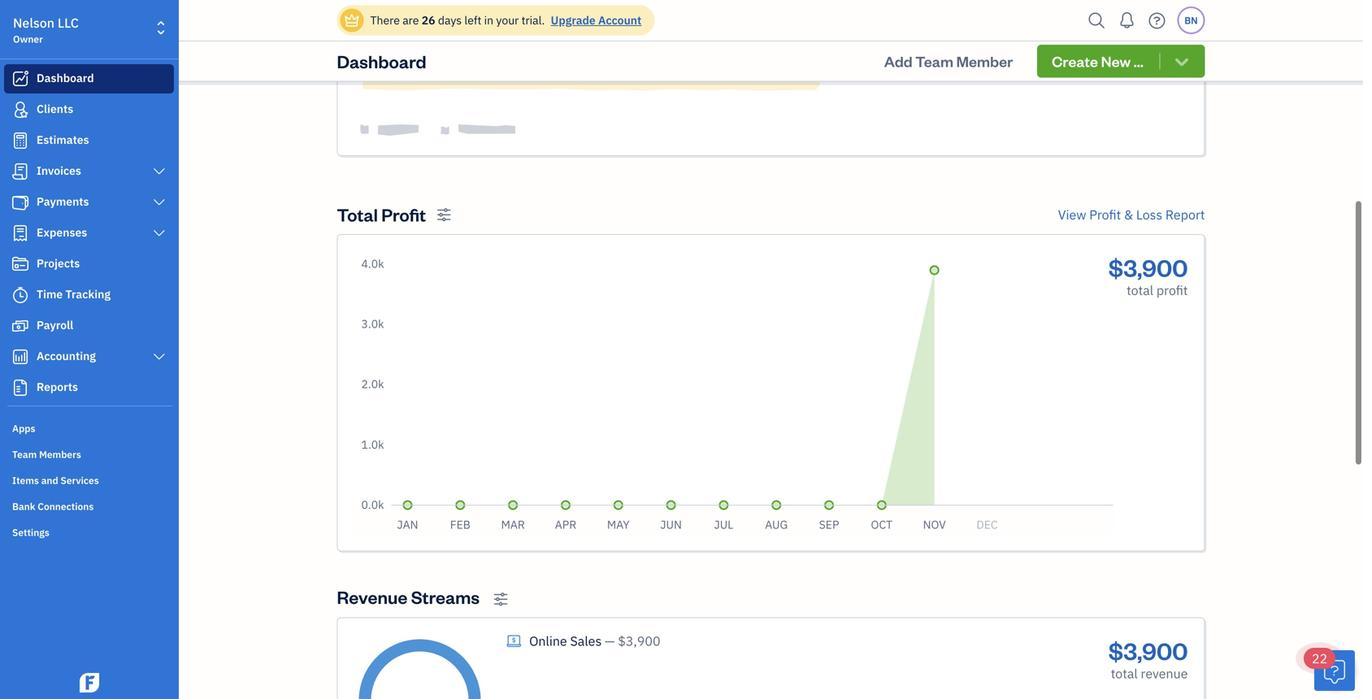 Task type: describe. For each thing, give the bounding box(es) containing it.
apps link
[[4, 416, 174, 440]]

project image
[[11, 256, 30, 272]]

report
[[1166, 206, 1206, 223]]

time
[[37, 287, 63, 302]]

chart image
[[11, 349, 30, 365]]

llc
[[58, 14, 79, 31]]

estimates
[[37, 132, 89, 147]]

…
[[1134, 52, 1144, 71]]

accounting link
[[4, 342, 174, 372]]

dashboard image
[[11, 71, 30, 87]]

accounting
[[37, 348, 96, 363]]

left
[[465, 13, 482, 28]]

invoices
[[37, 163, 81, 178]]

report image
[[11, 380, 30, 396]]

sales
[[570, 633, 602, 650]]

—
[[605, 633, 615, 650]]

nelson
[[13, 14, 55, 31]]

expenses
[[37, 225, 87, 240]]

total profit filters image
[[437, 207, 452, 222]]

your
[[496, 13, 519, 28]]

owner
[[13, 33, 43, 46]]

revenue
[[1141, 665, 1188, 682]]

streams
[[411, 585, 480, 609]]

clients
[[37, 101, 73, 116]]

bank
[[12, 500, 35, 513]]

team inside "add team member" button
[[916, 51, 954, 71]]

chevron large down image
[[152, 227, 167, 240]]

and
[[41, 474, 58, 487]]

resource center badge image
[[1315, 651, 1356, 691]]

team members
[[12, 448, 81, 461]]

items and services link
[[4, 468, 174, 492]]

main element
[[0, 0, 220, 699]]

members
[[39, 448, 81, 461]]

apps
[[12, 422, 35, 435]]

view profit & loss report
[[1059, 206, 1206, 223]]

settings link
[[4, 520, 174, 544]]

online sales — $3,900
[[529, 633, 661, 650]]

1 horizontal spatial dashboard
[[337, 49, 427, 73]]

total profit
[[337, 203, 426, 226]]

upgrade
[[551, 13, 596, 28]]

&
[[1125, 206, 1134, 223]]

go to help image
[[1145, 9, 1171, 33]]

projects
[[37, 256, 80, 271]]

loss
[[1137, 206, 1163, 223]]

create new … button
[[1038, 45, 1206, 78]]

reports
[[37, 379, 78, 394]]

team members link
[[4, 442, 174, 466]]

22
[[1312, 650, 1328, 667]]

freshbooks image
[[76, 673, 102, 693]]

chevron large down image for invoices
[[152, 165, 167, 178]]

upgrade account link
[[548, 13, 642, 28]]

member
[[957, 51, 1013, 71]]

view
[[1059, 206, 1087, 223]]

new
[[1102, 52, 1131, 71]]

dashboard link
[[4, 64, 174, 94]]

invoices link
[[4, 157, 174, 186]]



Task type: locate. For each thing, give the bounding box(es) containing it.
payroll
[[37, 318, 73, 333]]

clients link
[[4, 95, 174, 124]]

total inside $3,900 total profit
[[1127, 282, 1154, 299]]

profit
[[1157, 282, 1188, 299]]

team right add at right top
[[916, 51, 954, 71]]

0 vertical spatial chevron large down image
[[152, 165, 167, 178]]

$3,900 total profit
[[1109, 252, 1188, 299]]

create new …
[[1052, 52, 1144, 71]]

are
[[403, 13, 419, 28]]

add team member button
[[870, 45, 1028, 77]]

nelson llc owner
[[13, 14, 79, 46]]

chevron large down image for payments
[[152, 196, 167, 209]]

1 vertical spatial chevron large down image
[[152, 196, 167, 209]]

connections
[[38, 500, 94, 513]]

revenue
[[337, 585, 408, 609]]

settings
[[12, 526, 49, 539]]

profit left &
[[1090, 206, 1122, 223]]

payments
[[37, 194, 89, 209]]

$3,900 total revenue
[[1109, 635, 1188, 682]]

bn
[[1185, 14, 1198, 27]]

time tracking link
[[4, 281, 174, 310]]

account
[[599, 13, 642, 28]]

0 vertical spatial total
[[1127, 282, 1154, 299]]

there are 26 days left in your trial. upgrade account
[[370, 13, 642, 28]]

profit inside view profit & loss report link
[[1090, 206, 1122, 223]]

total
[[1127, 282, 1154, 299], [1111, 665, 1138, 682]]

expense image
[[11, 225, 30, 242]]

view profit & loss report link
[[1059, 205, 1206, 224]]

bank connections link
[[4, 494, 174, 518]]

dashboard up clients
[[37, 70, 94, 85]]

$3,900
[[1109, 252, 1188, 283], [618, 633, 661, 650], [1109, 635, 1188, 666]]

money image
[[11, 318, 30, 334]]

time tracking
[[37, 287, 111, 302]]

notifications image
[[1114, 4, 1140, 37]]

profit for total
[[382, 203, 426, 226]]

add
[[885, 51, 913, 71]]

total for $3,900 total profit
[[1127, 282, 1154, 299]]

search image
[[1084, 9, 1110, 33]]

in
[[484, 13, 494, 28]]

revenue streams
[[337, 585, 480, 609]]

26
[[422, 13, 435, 28]]

estimates link
[[4, 126, 174, 155]]

client image
[[11, 102, 30, 118]]

0 vertical spatial team
[[916, 51, 954, 71]]

total left revenue
[[1111, 665, 1138, 682]]

invoice image
[[11, 163, 30, 180]]

timer image
[[11, 287, 30, 303]]

total for $3,900 total revenue
[[1111, 665, 1138, 682]]

chevron large down image inside accounting link
[[152, 350, 167, 363]]

1 chevron large down image from the top
[[152, 165, 167, 178]]

chevron large down image
[[152, 165, 167, 178], [152, 196, 167, 209], [152, 350, 167, 363]]

$3,900 for $3,900 total revenue
[[1109, 635, 1188, 666]]

1 vertical spatial team
[[12, 448, 37, 461]]

expenses link
[[4, 219, 174, 248]]

1 horizontal spatial profit
[[1090, 206, 1122, 223]]

online
[[529, 633, 567, 650]]

bank connections
[[12, 500, 94, 513]]

2 chevron large down image from the top
[[152, 196, 167, 209]]

trial.
[[522, 13, 545, 28]]

team down apps
[[12, 448, 37, 461]]

team
[[916, 51, 954, 71], [12, 448, 37, 461]]

dashboard inside dashboard link
[[37, 70, 94, 85]]

revenue streams filters image
[[494, 592, 508, 607]]

total
[[337, 203, 378, 226]]

estimate image
[[11, 133, 30, 149]]

payment image
[[11, 194, 30, 211]]

total inside $3,900 total revenue
[[1111, 665, 1138, 682]]

tracking
[[65, 287, 111, 302]]

3 chevron large down image from the top
[[152, 350, 167, 363]]

chevron large down image inside the "invoices" link
[[152, 165, 167, 178]]

add team member
[[885, 51, 1013, 71]]

dashboard down there
[[337, 49, 427, 73]]

1 vertical spatial total
[[1111, 665, 1138, 682]]

0 horizontal spatial team
[[12, 448, 37, 461]]

0 horizontal spatial profit
[[382, 203, 426, 226]]

chevrondown image
[[1173, 53, 1192, 70]]

payments link
[[4, 188, 174, 217]]

dashboard
[[337, 49, 427, 73], [37, 70, 94, 85]]

$3,900 for $3,900 total profit
[[1109, 252, 1188, 283]]

profit left total profit filters image
[[382, 203, 426, 226]]

crown image
[[344, 12, 361, 29]]

bn button
[[1178, 7, 1206, 34]]

days
[[438, 13, 462, 28]]

chevron large down image for accounting
[[152, 350, 167, 363]]

items and services
[[12, 474, 99, 487]]

profit for view
[[1090, 206, 1122, 223]]

2 vertical spatial chevron large down image
[[152, 350, 167, 363]]

team inside team members link
[[12, 448, 37, 461]]

projects link
[[4, 250, 174, 279]]

22 button
[[1304, 648, 1356, 691]]

services
[[61, 474, 99, 487]]

0 horizontal spatial dashboard
[[37, 70, 94, 85]]

profit
[[382, 203, 426, 226], [1090, 206, 1122, 223]]

total left the profit
[[1127, 282, 1154, 299]]

1 horizontal spatial team
[[916, 51, 954, 71]]

payroll link
[[4, 311, 174, 341]]

reports link
[[4, 373, 174, 403]]

create
[[1052, 52, 1099, 71]]

there
[[370, 13, 400, 28]]

items
[[12, 474, 39, 487]]



Task type: vqa. For each thing, say whether or not it's contained in the screenshot.
expense icon at the left top of page
yes



